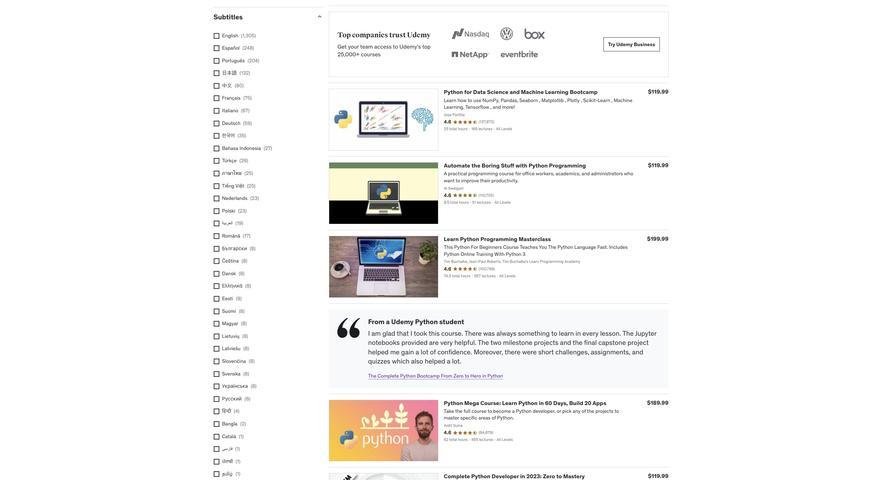Task type: vqa. For each thing, say whether or not it's contained in the screenshot.
the 3M+
no



Task type: describe. For each thing, give the bounding box(es) containing it.
xsmall image for 日本語
[[214, 71, 219, 76]]

xsmall image for svenska
[[214, 372, 219, 377]]

helpful.
[[455, 339, 477, 347]]

العربية (19)
[[222, 220, 243, 227]]

xsmall image for 한국어
[[214, 133, 219, 139]]

learn python programming masterclass link
[[444, 236, 552, 243]]

(8) for čeština (8)
[[242, 258, 248, 264]]

every
[[583, 329, 599, 338]]

udemy inside "link"
[[617, 41, 633, 48]]

русский (6)
[[222, 396, 251, 402]]

suomi
[[222, 308, 236, 315]]

two
[[491, 339, 502, 347]]

from a udemy python student i am glad that i took this course. there was always something to learn in every lesson. the jupyter notebooks provided are very helpful. the two milestone projects and the final capstone project helped me gain a lot of confidence. moreover, there were short challenges, assignments, and quizzes which also helped a lot.
[[368, 318, 657, 366]]

(8) for ελληνικά (8)
[[246, 283, 251, 290]]

learn
[[559, 329, 574, 338]]

español
[[222, 45, 240, 51]]

xsmall image for български
[[214, 246, 219, 252]]

svenska
[[222, 371, 241, 377]]

eesti
[[222, 296, 233, 302]]

1 vertical spatial the
[[478, 339, 489, 347]]

business
[[634, 41, 656, 48]]

get
[[338, 43, 347, 50]]

this
[[429, 329, 440, 338]]

(8) for dansk (8)
[[239, 271, 245, 277]]

suomi (8)
[[222, 308, 245, 315]]

فارسی
[[222, 446, 233, 453]]

xsmall image for bangla
[[214, 422, 219, 427]]

türkçe
[[222, 158, 237, 164]]

xsmall image for português
[[214, 58, 219, 64]]

for
[[465, 89, 472, 96]]

with
[[516, 162, 528, 169]]

which
[[392, 358, 410, 366]]

to inside top companies trust udemy get your team access to udemy's top 25,000+ courses
[[393, 43, 398, 50]]

(132)
[[240, 70, 250, 76]]

xsmall image for latviešu
[[214, 347, 219, 352]]

access
[[375, 43, 392, 50]]

data
[[474, 89, 486, 96]]

team
[[360, 43, 373, 50]]

english
[[222, 32, 239, 39]]

xsmall image for čeština
[[214, 259, 219, 264]]

xsmall image for nederlands
[[214, 196, 219, 202]]

xsmall image for العربية
[[214, 221, 219, 227]]

am
[[372, 329, 381, 338]]

xsmall image for español
[[214, 46, 219, 51]]

(248)
[[243, 45, 254, 51]]

of
[[430, 348, 436, 357]]

(26)
[[240, 158, 248, 164]]

français
[[222, 95, 241, 101]]

lot
[[421, 348, 429, 357]]

xsmall image for polski
[[214, 209, 219, 214]]

0 horizontal spatial the
[[368, 373, 377, 380]]

xsmall image for tiếng
[[214, 184, 219, 189]]

in left '60'
[[539, 400, 544, 407]]

हिन्दी
[[222, 409, 231, 415]]

xsmall image for italiano
[[214, 108, 219, 114]]

try
[[609, 41, 616, 48]]

bangla (2)
[[222, 421, 246, 427]]

courses
[[361, 51, 381, 58]]

build
[[570, 400, 584, 407]]

2 vertical spatial and
[[633, 348, 644, 357]]

xsmall image for suomi
[[214, 309, 219, 315]]

udemy inside top companies trust udemy get your team access to udemy's top 25,000+ courses
[[407, 31, 431, 40]]

boring
[[482, 162, 500, 169]]

polski (23)
[[222, 208, 247, 214]]

العربية
[[222, 220, 233, 227]]

challenges,
[[556, 348, 590, 357]]

your
[[348, 43, 359, 50]]

moreover,
[[474, 348, 504, 357]]

volkswagen image
[[500, 26, 515, 42]]

xsmall image for english
[[214, 33, 219, 39]]

the complete python bootcamp from zero to hero in python link
[[368, 373, 504, 380]]

bangla
[[222, 421, 238, 427]]

nederlands (23)
[[222, 195, 259, 202]]

notebooks
[[368, 339, 400, 347]]

xsmall image for 中文
[[214, 83, 219, 89]]

python inside from a udemy python student i am glad that i took this course. there was always something to learn in every lesson. the jupyter notebooks provided are very helpful. the two milestone projects and the final capstone project helped me gain a lot of confidence. moreover, there were short challenges, assignments, and quizzes which also helped a lot.
[[415, 318, 438, 326]]

(8) for latviešu (8)
[[244, 346, 249, 352]]

complete python developer in 2023: zero to mastery link
[[444, 473, 585, 481]]

capstone
[[599, 339, 627, 347]]

தமிழ்
[[222, 471, 233, 478]]

masterclass
[[519, 236, 552, 243]]

$119.99 for complete python developer in 2023: zero to mastery
[[649, 473, 669, 480]]

in left 2023:
[[521, 473, 526, 481]]

português
[[222, 57, 245, 64]]

0 vertical spatial complete
[[378, 373, 399, 380]]

very
[[441, 339, 453, 347]]

$199.99
[[648, 235, 669, 242]]

deutsch
[[222, 120, 241, 126]]

فارسی (1)
[[222, 446, 240, 453]]

english (1,305)
[[222, 32, 256, 39]]

(1) for தமிழ் (1)
[[236, 471, 241, 478]]

$119.99 for python for data science and machine learning bootcamp
[[649, 88, 669, 95]]

(19)
[[236, 220, 243, 227]]

0 vertical spatial (25)
[[245, 170, 253, 177]]

(17)
[[243, 233, 251, 239]]

українська (8)
[[222, 384, 257, 390]]

čeština
[[222, 258, 239, 264]]

learning
[[546, 89, 569, 96]]

lietuvių
[[222, 333, 240, 340]]

60
[[546, 400, 553, 407]]

(1) for català (1)
[[239, 434, 244, 440]]

xsmall image for українська
[[214, 384, 219, 390]]

magyar
[[222, 321, 238, 327]]

1 vertical spatial complete
[[444, 473, 470, 481]]

ਪੰਜਾਬੀ (1)
[[222, 459, 241, 465]]

to inside from a udemy python student i am glad that i took this course. there was always something to learn in every lesson. the jupyter notebooks provided are very helpful. the two milestone projects and the final capstone project helped me gain a lot of confidence. moreover, there were short challenges, assignments, and quizzes which also helped a lot.
[[552, 329, 558, 338]]

science
[[487, 89, 509, 96]]

slovenčina (8)
[[222, 358, 255, 365]]

in inside from a udemy python student i am glad that i took this course. there was always something to learn in every lesson. the jupyter notebooks provided are very helpful. the two milestone projects and the final capstone project helped me gain a lot of confidence. moreover, there were short challenges, assignments, and quizzes which also helped a lot.
[[576, 329, 581, 338]]

română
[[222, 233, 240, 239]]

1 horizontal spatial a
[[416, 348, 420, 357]]

(23) for nederlands (23)
[[251, 195, 259, 202]]

0 vertical spatial learn
[[444, 236, 459, 243]]

2 horizontal spatial the
[[623, 329, 634, 338]]

türkçe (26)
[[222, 158, 248, 164]]

eventbrite image
[[500, 47, 540, 63]]

box image
[[524, 26, 547, 42]]

hero
[[471, 373, 482, 380]]

(8) for magyar (8)
[[241, 321, 247, 327]]

there
[[465, 329, 482, 338]]

25,000+
[[338, 51, 360, 58]]

हिन्दी (4)
[[222, 409, 240, 415]]

xsmall image for türkçe
[[214, 158, 219, 164]]

0 vertical spatial bootcamp
[[570, 89, 598, 96]]

italiano (67)
[[222, 108, 250, 114]]

top
[[338, 31, 351, 40]]

mega
[[465, 400, 480, 407]]

1 vertical spatial helped
[[425, 358, 446, 366]]

something
[[518, 329, 550, 338]]



Task type: locate. For each thing, give the bounding box(es) containing it.
1 xsmall image from the top
[[214, 58, 219, 64]]

0 vertical spatial udemy
[[407, 31, 431, 40]]

20
[[585, 400, 592, 407]]

1 horizontal spatial (23)
[[251, 195, 259, 202]]

xsmall image left français
[[214, 96, 219, 101]]

1 horizontal spatial programming
[[550, 162, 587, 169]]

(8) for slovenčina (8)
[[249, 358, 255, 365]]

the complete python bootcamp from zero to hero in python
[[368, 373, 504, 380]]

xsmall image left latviešu
[[214, 347, 219, 352]]

19 xsmall image from the top
[[214, 434, 219, 440]]

0 vertical spatial programming
[[550, 162, 587, 169]]

(8) for lietuvių (8)
[[242, 333, 248, 340]]

short
[[539, 348, 554, 357]]

automate
[[444, 162, 471, 169]]

(2)
[[240, 421, 246, 427]]

(1) for فارسی (1)
[[235, 446, 240, 453]]

bootcamp right learning
[[570, 89, 598, 96]]

learn
[[444, 236, 459, 243], [503, 400, 518, 407]]

1 horizontal spatial complete
[[444, 473, 470, 481]]

1 vertical spatial udemy
[[617, 41, 633, 48]]

helped up the quizzes
[[368, 348, 389, 357]]

8 xsmall image from the top
[[214, 221, 219, 227]]

me
[[391, 348, 400, 357]]

xsmall image for français
[[214, 96, 219, 101]]

16 xsmall image from the top
[[214, 472, 219, 478]]

xsmall image left polski
[[214, 209, 219, 214]]

5 xsmall image from the top
[[214, 171, 219, 177]]

xsmall image for català
[[214, 434, 219, 440]]

中文 (80)
[[222, 82, 244, 89]]

xsmall image left magyar
[[214, 321, 219, 327]]

in right hero
[[483, 373, 487, 380]]

latviešu (8)
[[222, 346, 249, 352]]

(1) right فارسی
[[235, 446, 240, 453]]

quizzes
[[368, 358, 391, 366]]

11 xsmall image from the top
[[214, 284, 219, 290]]

5 xsmall image from the top
[[214, 121, 219, 126]]

xsmall image left ελληνικά
[[214, 284, 219, 290]]

from inside from a udemy python student i am glad that i took this course. there was always something to learn in every lesson. the jupyter notebooks provided are very helpful. the two milestone projects and the final capstone project helped me gain a lot of confidence. moreover, there were short challenges, assignments, and quizzes which also helped a lot.
[[368, 318, 385, 326]]

zero down lot.
[[454, 373, 464, 380]]

xsmall image left the slovenčina
[[214, 359, 219, 365]]

xsmall image left 한국어
[[214, 133, 219, 139]]

xsmall image for русский
[[214, 397, 219, 402]]

xsmall image left bangla
[[214, 422, 219, 427]]

a left lot.
[[447, 358, 451, 366]]

xsmall image for ελληνικά
[[214, 284, 219, 290]]

udemy up that
[[392, 318, 414, 326]]

bahasa indonesia (27)
[[222, 145, 272, 152]]

0 horizontal spatial zero
[[454, 373, 464, 380]]

tiếng việt (25)
[[222, 183, 256, 189]]

xsmall image left română
[[214, 234, 219, 239]]

trust
[[390, 31, 406, 40]]

0 horizontal spatial i
[[368, 329, 370, 338]]

udemy right try
[[617, 41, 633, 48]]

top
[[423, 43, 431, 50]]

български
[[222, 246, 247, 252]]

try udemy business
[[609, 41, 656, 48]]

from up am
[[368, 318, 385, 326]]

the up project
[[623, 329, 634, 338]]

1 vertical spatial $119.99
[[649, 162, 669, 169]]

0 vertical spatial helped
[[368, 348, 389, 357]]

tiếng
[[222, 183, 235, 189]]

xsmall image left the ภาษาไทย
[[214, 171, 219, 177]]

student
[[440, 318, 465, 326]]

6 xsmall image from the top
[[214, 184, 219, 189]]

2023:
[[527, 473, 542, 481]]

português (204)
[[222, 57, 260, 64]]

and right science
[[510, 89, 520, 96]]

18 xsmall image from the top
[[214, 422, 219, 427]]

xsmall image left català
[[214, 434, 219, 440]]

1 horizontal spatial helped
[[425, 358, 446, 366]]

xsmall image left the "български"
[[214, 246, 219, 252]]

(8) right українська
[[251, 384, 257, 390]]

xsmall image left deutsch
[[214, 121, 219, 126]]

1 horizontal spatial and
[[561, 339, 572, 347]]

(8) right lietuvių
[[242, 333, 248, 340]]

a left lot on the bottom left of the page
[[416, 348, 420, 357]]

subtitles
[[214, 13, 243, 21]]

2 vertical spatial $119.99
[[649, 473, 669, 480]]

12 xsmall image from the top
[[214, 296, 219, 302]]

zero for 2023:
[[543, 473, 556, 481]]

français (75)
[[222, 95, 252, 101]]

1 horizontal spatial learn
[[503, 400, 518, 407]]

glad
[[383, 329, 396, 338]]

the up challenges,
[[573, 339, 583, 347]]

python mega course: learn python in 60 days, build 20 apps
[[444, 400, 607, 407]]

0 vertical spatial $119.99
[[649, 88, 669, 95]]

(8) for українська (8)
[[251, 384, 257, 390]]

svenska (8)
[[222, 371, 249, 377]]

xsmall image left eesti
[[214, 296, 219, 302]]

ελληνικά
[[222, 283, 243, 290]]

udemy inside from a udemy python student i am glad that i took this course. there was always something to learn in every lesson. the jupyter notebooks provided are very helpful. the two milestone projects and the final capstone project helped me gain a lot of confidence. moreover, there were short challenges, assignments, and quizzes which also helped a lot.
[[392, 318, 414, 326]]

4 xsmall image from the top
[[214, 133, 219, 139]]

3 $119.99 from the top
[[649, 473, 669, 480]]

machine
[[521, 89, 544, 96]]

xsmall image for ภาษาไทย
[[214, 171, 219, 177]]

(23) down nederlands (23)
[[238, 208, 247, 214]]

0 horizontal spatial learn
[[444, 236, 459, 243]]

xsmall image for română
[[214, 234, 219, 239]]

1 xsmall image from the top
[[214, 33, 219, 39]]

(25) right "việt"
[[247, 183, 256, 189]]

xsmall image left 'русский'
[[214, 397, 219, 402]]

1 vertical spatial learn
[[503, 400, 518, 407]]

i left am
[[368, 329, 370, 338]]

1 horizontal spatial the
[[573, 339, 583, 347]]

0 vertical spatial zero
[[454, 373, 464, 380]]

assignments,
[[591, 348, 631, 357]]

(8) up the українська (8)
[[244, 371, 249, 377]]

xsmall image left suomi
[[214, 309, 219, 315]]

1 vertical spatial (25)
[[247, 183, 256, 189]]

jupyter
[[636, 329, 657, 338]]

(8) right suomi
[[239, 308, 245, 315]]

programming
[[550, 162, 587, 169], [481, 236, 518, 243]]

xsmall image left हिन्दी
[[214, 409, 219, 415]]

xsmall image left italiano
[[214, 108, 219, 114]]

to left hero
[[465, 373, 470, 380]]

$119.99 for automate the boring stuff with python programming
[[649, 162, 669, 169]]

0 horizontal spatial a
[[386, 318, 390, 326]]

0 horizontal spatial and
[[510, 89, 520, 96]]

final
[[585, 339, 597, 347]]

nasdaq image
[[451, 26, 491, 42]]

1 vertical spatial a
[[416, 348, 420, 357]]

8 xsmall image from the top
[[214, 209, 219, 214]]

1 vertical spatial (23)
[[238, 208, 247, 214]]

were
[[523, 348, 537, 357]]

11 xsmall image from the top
[[214, 309, 219, 315]]

indonesia
[[240, 145, 261, 152]]

xsmall image left português
[[214, 58, 219, 64]]

9 xsmall image from the top
[[214, 234, 219, 239]]

lot.
[[452, 358, 462, 366]]

xsmall image left العربية
[[214, 221, 219, 227]]

$119.99
[[649, 88, 669, 95], [649, 162, 669, 169], [649, 473, 669, 480]]

(4)
[[234, 409, 240, 415]]

0 horizontal spatial bootcamp
[[417, 373, 440, 380]]

xsmall image for தமிழ்
[[214, 472, 219, 478]]

xsmall image left english
[[214, 33, 219, 39]]

13 xsmall image from the top
[[214, 334, 219, 340]]

learn python programming masterclass
[[444, 236, 552, 243]]

0 vertical spatial (23)
[[251, 195, 259, 202]]

$189.99
[[648, 400, 669, 407]]

xsmall image left ਪੰਜਾਬੀ
[[214, 459, 219, 465]]

a up glad
[[386, 318, 390, 326]]

and down project
[[633, 348, 644, 357]]

1 horizontal spatial from
[[441, 373, 453, 380]]

xsmall image left čeština
[[214, 259, 219, 264]]

12 xsmall image from the top
[[214, 321, 219, 327]]

in right learn
[[576, 329, 581, 338]]

xsmall image for dansk
[[214, 271, 219, 277]]

3 xsmall image from the top
[[214, 83, 219, 89]]

čeština (8)
[[222, 258, 248, 264]]

0 horizontal spatial complete
[[378, 373, 399, 380]]

10 xsmall image from the top
[[214, 246, 219, 252]]

0 vertical spatial and
[[510, 89, 520, 96]]

(59)
[[243, 120, 252, 126]]

7 xsmall image from the top
[[214, 158, 219, 164]]

xsmall image left türkçe
[[214, 158, 219, 164]]

xsmall image left lietuvių
[[214, 334, 219, 340]]

dansk (8)
[[222, 271, 245, 277]]

xsmall image for lietuvių
[[214, 334, 219, 340]]

bootcamp down also
[[417, 373, 440, 380]]

xsmall image left 中文
[[214, 83, 219, 89]]

(1) right català
[[239, 434, 244, 440]]

1 vertical spatial programming
[[481, 236, 518, 243]]

ελληνικά (8)
[[222, 283, 251, 290]]

xsmall image
[[214, 58, 219, 64], [214, 71, 219, 76], [214, 108, 219, 114], [214, 133, 219, 139], [214, 171, 219, 177], [214, 184, 219, 189], [214, 196, 219, 202], [214, 221, 219, 227], [214, 259, 219, 264], [214, 271, 219, 277], [214, 309, 219, 315], [214, 321, 219, 327], [214, 359, 219, 365], [214, 372, 219, 377], [214, 447, 219, 453], [214, 472, 219, 478]]

(25)
[[245, 170, 253, 177], [247, 183, 256, 189]]

helped down of
[[425, 358, 446, 366]]

1 horizontal spatial bootcamp
[[570, 89, 598, 96]]

(8) for suomi (8)
[[239, 308, 245, 315]]

0 horizontal spatial from
[[368, 318, 385, 326]]

9 xsmall image from the top
[[214, 259, 219, 264]]

2 xsmall image from the top
[[214, 46, 219, 51]]

days,
[[554, 400, 568, 407]]

2 horizontal spatial and
[[633, 348, 644, 357]]

xsmall image left українська
[[214, 384, 219, 390]]

13 xsmall image from the top
[[214, 359, 219, 365]]

(23) for polski (23)
[[238, 208, 247, 214]]

0 vertical spatial the
[[472, 162, 481, 169]]

(8) for български (8)
[[250, 246, 256, 252]]

automate the boring stuff with python programming
[[444, 162, 587, 169]]

xsmall image for slovenčina
[[214, 359, 219, 365]]

(25) down the (26)
[[245, 170, 253, 177]]

20 xsmall image from the top
[[214, 459, 219, 465]]

(1) for ਪੰਜਾਬੀ (1)
[[236, 459, 241, 465]]

from down lot.
[[441, 373, 453, 380]]

0 horizontal spatial programming
[[481, 236, 518, 243]]

(204)
[[248, 57, 260, 64]]

from
[[368, 318, 385, 326], [441, 373, 453, 380]]

17 xsmall image from the top
[[214, 409, 219, 415]]

xsmall image left தமிழ்
[[214, 472, 219, 478]]

xsmall image left tiếng
[[214, 184, 219, 189]]

1 horizontal spatial i
[[411, 329, 413, 338]]

3 xsmall image from the top
[[214, 108, 219, 114]]

the up "moreover,"
[[478, 339, 489, 347]]

dansk
[[222, 271, 236, 277]]

(8) down '(17)'
[[250, 246, 256, 252]]

1 $119.99 from the top
[[649, 88, 669, 95]]

14 xsmall image from the top
[[214, 372, 219, 377]]

developer
[[492, 473, 519, 481]]

(8) right dansk
[[239, 271, 245, 277]]

xsmall image for فارسی
[[214, 447, 219, 453]]

xsmall image for deutsch
[[214, 121, 219, 126]]

to left learn
[[552, 329, 558, 338]]

python for data science and machine learning bootcamp
[[444, 89, 598, 96]]

(8) up slovenčina (8)
[[244, 346, 249, 352]]

netapp image
[[451, 47, 491, 63]]

2 $119.99 from the top
[[649, 162, 669, 169]]

0 vertical spatial from
[[368, 318, 385, 326]]

the left boring
[[472, 162, 481, 169]]

16 xsmall image from the top
[[214, 397, 219, 402]]

(1)
[[239, 434, 244, 440], [235, 446, 240, 453], [236, 459, 241, 465], [236, 471, 241, 478]]

(23) right nederlands
[[251, 195, 259, 202]]

xsmall image for bahasa
[[214, 146, 219, 152]]

course.
[[442, 329, 464, 338]]

ภาษาไทย
[[222, 170, 242, 177]]

0 horizontal spatial the
[[472, 162, 481, 169]]

1 vertical spatial and
[[561, 339, 572, 347]]

1 vertical spatial zero
[[543, 473, 556, 481]]

xsmall image for हिन्दी
[[214, 409, 219, 415]]

xsmall image for ਪੰਜਾਬੀ
[[214, 459, 219, 465]]

(8) for svenska (8)
[[244, 371, 249, 377]]

(8) right the slovenčina
[[249, 358, 255, 365]]

(8) right magyar
[[241, 321, 247, 327]]

日本語
[[222, 70, 237, 76]]

i right that
[[411, 329, 413, 338]]

xsmall image left bahasa
[[214, 146, 219, 152]]

xsmall image left svenska at the left bottom of page
[[214, 372, 219, 377]]

1 vertical spatial the
[[573, 339, 583, 347]]

0 horizontal spatial (23)
[[238, 208, 247, 214]]

xsmall image for magyar
[[214, 321, 219, 327]]

the
[[623, 329, 634, 338], [478, 339, 489, 347], [368, 373, 377, 380]]

1 i from the left
[[368, 329, 370, 338]]

xsmall image left dansk
[[214, 271, 219, 277]]

català (1)
[[222, 434, 244, 440]]

course:
[[481, 400, 501, 407]]

(1) right தமிழ்
[[236, 471, 241, 478]]

udemy up top on the left of the page
[[407, 31, 431, 40]]

0 vertical spatial a
[[386, 318, 390, 326]]

(8)
[[250, 246, 256, 252], [242, 258, 248, 264], [239, 271, 245, 277], [246, 283, 251, 290], [236, 296, 242, 302], [239, 308, 245, 315], [241, 321, 247, 327], [242, 333, 248, 340], [244, 346, 249, 352], [249, 358, 255, 365], [244, 371, 249, 377], [251, 384, 257, 390]]

(8) right eesti
[[236, 296, 242, 302]]

xsmall image left español
[[214, 46, 219, 51]]

(8) right ελληνικά
[[246, 283, 251, 290]]

to left the mastery
[[557, 473, 562, 481]]

2 vertical spatial udemy
[[392, 318, 414, 326]]

small image
[[316, 13, 323, 20]]

always
[[497, 329, 517, 338]]

2 vertical spatial the
[[368, 373, 377, 380]]

15 xsmall image from the top
[[214, 384, 219, 390]]

2 i from the left
[[411, 329, 413, 338]]

1 vertical spatial bootcamp
[[417, 373, 440, 380]]

xsmall image
[[214, 33, 219, 39], [214, 46, 219, 51], [214, 83, 219, 89], [214, 96, 219, 101], [214, 121, 219, 126], [214, 146, 219, 152], [214, 158, 219, 164], [214, 209, 219, 214], [214, 234, 219, 239], [214, 246, 219, 252], [214, 284, 219, 290], [214, 296, 219, 302], [214, 334, 219, 340], [214, 347, 219, 352], [214, 384, 219, 390], [214, 397, 219, 402], [214, 409, 219, 415], [214, 422, 219, 427], [214, 434, 219, 440], [214, 459, 219, 465]]

2 horizontal spatial a
[[447, 358, 451, 366]]

nederlands
[[222, 195, 248, 202]]

xsmall image left 日本語
[[214, 71, 219, 76]]

xsmall image for eesti
[[214, 296, 219, 302]]

1 vertical spatial from
[[441, 373, 453, 380]]

and down learn
[[561, 339, 572, 347]]

lietuvių (8)
[[222, 333, 248, 340]]

6 xsmall image from the top
[[214, 146, 219, 152]]

1 horizontal spatial zero
[[543, 473, 556, 481]]

0 horizontal spatial helped
[[368, 348, 389, 357]]

top companies trust udemy get your team access to udemy's top 25,000+ courses
[[338, 31, 431, 58]]

(23)
[[251, 195, 259, 202], [238, 208, 247, 214]]

to down trust on the top
[[393, 43, 398, 50]]

4 xsmall image from the top
[[214, 96, 219, 101]]

the down the quizzes
[[368, 373, 377, 380]]

2 xsmall image from the top
[[214, 71, 219, 76]]

xsmall image left nederlands
[[214, 196, 219, 202]]

confidence.
[[438, 348, 473, 357]]

中文
[[222, 82, 232, 89]]

7 xsmall image from the top
[[214, 196, 219, 202]]

are
[[430, 339, 439, 347]]

python for data science and machine learning bootcamp link
[[444, 89, 598, 96]]

zero for from
[[454, 373, 464, 380]]

14 xsmall image from the top
[[214, 347, 219, 352]]

took
[[414, 329, 428, 338]]

日本語 (132)
[[222, 70, 250, 76]]

0 vertical spatial the
[[623, 329, 634, 338]]

1 horizontal spatial the
[[478, 339, 489, 347]]

(8) down български (8)
[[242, 258, 248, 264]]

complete
[[378, 373, 399, 380], [444, 473, 470, 481]]

2 vertical spatial a
[[447, 358, 451, 366]]

(8) for eesti (8)
[[236, 296, 242, 302]]

15 xsmall image from the top
[[214, 447, 219, 453]]

10 xsmall image from the top
[[214, 271, 219, 277]]

ภาษาไทย (25)
[[222, 170, 253, 177]]

(1) right ਪੰਜਾਬੀ
[[236, 459, 241, 465]]

xsmall image left فارسی
[[214, 447, 219, 453]]

the inside from a udemy python student i am glad that i took this course. there was always something to learn in every lesson. the jupyter notebooks provided are very helpful. the two milestone projects and the final capstone project helped me gain a lot of confidence. moreover, there were short challenges, assignments, and quizzes which also helped a lot.
[[573, 339, 583, 347]]

project
[[628, 339, 649, 347]]

zero right 2023:
[[543, 473, 556, 481]]



